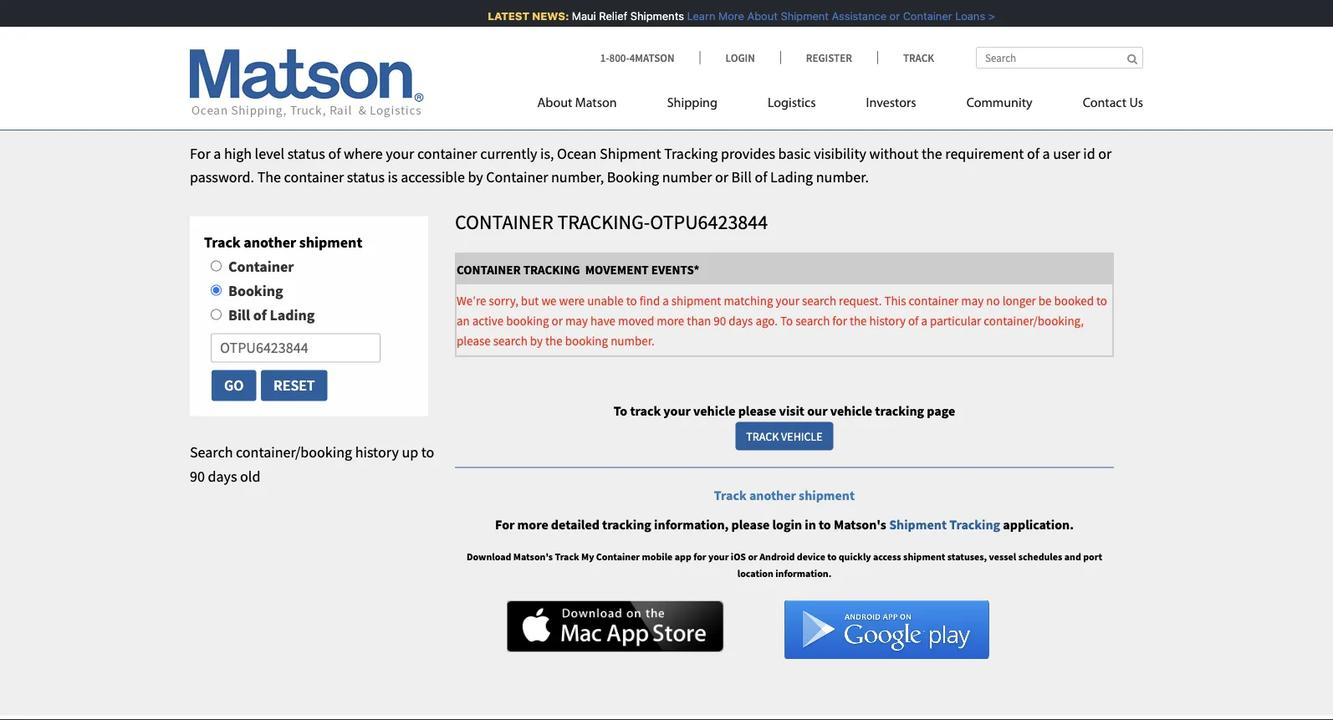 Task type: vqa. For each thing, say whether or not it's contained in the screenshot.
button
yes



Task type: locate. For each thing, give the bounding box(es) containing it.
track another shipment
[[204, 233, 363, 252], [714, 487, 855, 504]]

shipment inside we're sorry, but we were unable to find a shipment matching your search request. this container may no longer be booked to an active booking or may have moved more than 90 days ago. to search for the history of a particular container/booking, please search by the booking number.
[[672, 292, 722, 308]]

of
[[328, 144, 341, 163], [1027, 144, 1040, 163], [755, 168, 768, 187], [253, 305, 267, 324], [909, 312, 919, 328]]

booking
[[607, 168, 659, 187], [228, 281, 283, 300]]

another down the
[[244, 233, 296, 252]]

container up particular
[[909, 292, 959, 308]]

90 right than
[[714, 312, 726, 328]]

number.
[[816, 168, 869, 187], [611, 332, 655, 348]]

track another shipment down the
[[204, 233, 363, 252]]

may down were
[[566, 312, 588, 328]]

may
[[962, 292, 984, 308], [566, 312, 588, 328]]

container tracking-otpu6423844
[[455, 210, 768, 235]]

2 vertical spatial please
[[732, 517, 770, 533]]

the down the we
[[546, 332, 563, 348]]

find
[[640, 292, 660, 308]]

top menu navigation
[[538, 88, 1144, 123]]

1 vertical spatial for
[[694, 551, 707, 564]]

otpu6423844
[[650, 210, 768, 235]]

your inside we're sorry, but we were unable to find a shipment matching your search request. this container may no longer be booked to an active booking or may have moved more than 90 days ago. to search for the history of a particular container/booking, please search by the booking number.
[[776, 292, 800, 308]]

0 horizontal spatial container
[[284, 168, 344, 187]]

1 horizontal spatial may
[[962, 292, 984, 308]]

0 horizontal spatial track another shipment
[[204, 233, 363, 252]]

google play image
[[785, 601, 990, 659]]

1 vertical spatial lading
[[270, 305, 315, 324]]

matson's up quickly
[[834, 517, 887, 533]]

basic
[[779, 144, 811, 163]]

0 horizontal spatial for
[[190, 144, 211, 163]]

is,
[[541, 144, 554, 163]]

1 horizontal spatial history
[[870, 312, 906, 328]]

moved
[[618, 312, 655, 328]]

1 horizontal spatial days
[[729, 312, 753, 328]]

1 vertical spatial status
[[347, 168, 385, 187]]

0 vertical spatial 90
[[714, 312, 726, 328]]

0 horizontal spatial bill
[[228, 305, 250, 324]]

id
[[1084, 144, 1096, 163]]

were
[[559, 292, 585, 308]]

0 vertical spatial tracking
[[665, 144, 718, 163]]

0 vertical spatial booking
[[607, 168, 659, 187]]

search left request.
[[802, 292, 837, 308]]

0 vertical spatial by
[[468, 168, 483, 187]]

or right number
[[715, 168, 729, 187]]

0 vertical spatial for
[[190, 144, 211, 163]]

tracking
[[875, 403, 925, 419], [602, 517, 652, 533]]

track left "my"
[[555, 551, 580, 564]]

2 vertical spatial the
[[546, 332, 563, 348]]

2 vehicle from the left
[[831, 403, 873, 419]]

0 horizontal spatial by
[[468, 168, 483, 187]]

by down but
[[530, 332, 543, 348]]

port
[[1084, 551, 1103, 564]]

days down search
[[208, 467, 237, 486]]

matson's right download
[[514, 551, 553, 564]]

but
[[521, 292, 539, 308]]

page
[[927, 403, 956, 419]]

tracking
[[665, 144, 718, 163], [950, 517, 1001, 533]]

more left than
[[657, 312, 685, 328]]

days
[[729, 312, 753, 328], [208, 467, 237, 486]]

booking up the bill of lading
[[228, 281, 283, 300]]

track inside 'download matson's track my container mobile app for your ios or android device to quickly access shipment statuses, vessel schedules and port location information.'
[[555, 551, 580, 564]]

2 vertical spatial container
[[909, 292, 959, 308]]

history left up
[[355, 443, 399, 461]]

visibility
[[814, 144, 867, 163]]

the down request.
[[850, 312, 867, 328]]

by inside for a high level status of where your container currently is, ocean shipment tracking provides basic visibility without the requirement of a user id or password. the container status is accessible by container number, booking number or bill of lading number.
[[468, 168, 483, 187]]

0 vertical spatial history
[[870, 312, 906, 328]]

maui
[[567, 10, 591, 22]]

1 horizontal spatial tracking
[[950, 517, 1001, 533]]

1 horizontal spatial to
[[781, 312, 793, 328]]

0 horizontal spatial matson's
[[514, 551, 553, 564]]

your left ios
[[709, 551, 729, 564]]

1 vertical spatial the
[[850, 312, 867, 328]]

0 horizontal spatial 90
[[190, 467, 205, 486]]

0 vertical spatial search
[[802, 292, 837, 308]]

detailed
[[551, 517, 600, 533]]

status down where
[[347, 168, 385, 187]]

your up is at the top left of the page
[[386, 144, 414, 163]]

search container/booking history up to 90 days old
[[190, 443, 435, 486]]

track link
[[878, 51, 935, 64]]

lading up enter booking # text field on the left of page
[[270, 305, 315, 324]]

1 horizontal spatial about
[[742, 10, 773, 22]]

1 horizontal spatial number.
[[816, 168, 869, 187]]

0 horizontal spatial vehicle
[[694, 403, 736, 419]]

latest
[[483, 10, 524, 22]]

1 vertical spatial days
[[208, 467, 237, 486]]

your inside for a high level status of where your container currently is, ocean shipment tracking provides basic visibility without the requirement of a user id or password. the container status is accessible by container number, booking number or bill of lading number.
[[386, 144, 414, 163]]

please left visit
[[739, 403, 777, 419]]

about
[[742, 10, 773, 22], [538, 97, 573, 110]]

0 horizontal spatial more
[[518, 517, 549, 533]]

90 down search
[[190, 467, 205, 486]]

the inside for a high level status of where your container currently is, ocean shipment tracking provides basic visibility without the requirement of a user id or password. the container status is accessible by container number, booking number or bill of lading number.
[[922, 144, 943, 163]]

1 vertical spatial matson's
[[514, 551, 553, 564]]

bill right bill of lading option
[[228, 305, 250, 324]]

more left detailed
[[518, 517, 549, 533]]

search down active
[[493, 332, 528, 348]]

container right the
[[284, 168, 344, 187]]

apple image
[[507, 601, 724, 653]]

0 vertical spatial track another shipment
[[204, 233, 363, 252]]

Bill of Lading radio
[[211, 309, 222, 320]]

logistics link
[[743, 88, 841, 123]]

for more detailed tracking information, please login in to matson's shipment tracking application.
[[495, 517, 1074, 533]]

android
[[760, 551, 795, 564]]

0 horizontal spatial may
[[566, 312, 588, 328]]

loans
[[950, 10, 980, 22]]

1 vertical spatial booking
[[565, 332, 608, 348]]

track
[[904, 51, 935, 64], [190, 60, 277, 110], [204, 233, 241, 252], [747, 429, 779, 444], [714, 487, 747, 504], [555, 551, 580, 564]]

None search field
[[976, 47, 1144, 69]]

1 vertical spatial by
[[530, 332, 543, 348]]

shipping link
[[642, 88, 743, 123]]

for up password.
[[190, 144, 211, 163]]

community
[[967, 97, 1033, 110]]

0 vertical spatial more
[[657, 312, 685, 328]]

or right ios
[[748, 551, 758, 564]]

search right ago.
[[796, 312, 830, 328]]

history inside search container/booking history up to 90 days old
[[355, 443, 399, 461]]

0 vertical spatial the
[[922, 144, 943, 163]]

active
[[473, 312, 504, 328]]

container up accessible
[[417, 144, 477, 163]]

longer
[[1003, 292, 1037, 308]]

0 horizontal spatial the
[[546, 332, 563, 348]]

events*
[[652, 261, 700, 277]]

for inside for a high level status of where your container currently is, ocean shipment tracking provides basic visibility without the requirement of a user id or password. the container status is accessible by container number, booking number or bill of lading number.
[[190, 144, 211, 163]]

location
[[738, 567, 774, 580]]

vehicle right our at the right bottom of the page
[[831, 403, 873, 419]]

1 vertical spatial 90
[[190, 467, 205, 486]]

1 vertical spatial tracking
[[602, 517, 652, 533]]

to right booked
[[1097, 292, 1108, 308]]

tracking up number
[[665, 144, 718, 163]]

1 horizontal spatial 90
[[714, 312, 726, 328]]

booking down but
[[506, 312, 549, 328]]

1 vertical spatial booking
[[228, 281, 283, 300]]

bill down provides
[[732, 168, 752, 187]]

to right ago.
[[781, 312, 793, 328]]

tracking left the page
[[875, 403, 925, 419]]

us
[[1130, 97, 1144, 110]]

0 horizontal spatial another
[[244, 233, 296, 252]]

0 horizontal spatial history
[[355, 443, 399, 461]]

by down "currently"
[[468, 168, 483, 187]]

0 horizontal spatial booking
[[506, 312, 549, 328]]

lading down basic
[[771, 168, 813, 187]]

tracking up statuses, on the right of the page
[[950, 517, 1001, 533]]

Search search field
[[976, 47, 1144, 69]]

about left the matson
[[538, 97, 573, 110]]

for down request.
[[833, 312, 848, 328]]

about inside "about matson" link
[[538, 97, 573, 110]]

0 horizontal spatial days
[[208, 467, 237, 486]]

for
[[190, 144, 211, 163], [495, 517, 515, 533]]

1 vertical spatial about
[[538, 97, 573, 110]]

1 horizontal spatial for
[[495, 517, 515, 533]]

1 vertical spatial more
[[518, 517, 549, 533]]

1 horizontal spatial for
[[833, 312, 848, 328]]

the right without
[[922, 144, 943, 163]]

0 vertical spatial please
[[457, 332, 491, 348]]

1 horizontal spatial booking
[[607, 168, 659, 187]]

track up the investors
[[904, 51, 935, 64]]

for right app
[[694, 551, 707, 564]]

ocean
[[557, 144, 597, 163]]

1 horizontal spatial bill
[[732, 168, 752, 187]]

please down an at the top left
[[457, 332, 491, 348]]

track vehicle
[[747, 429, 823, 444]]

0 vertical spatial another
[[244, 233, 296, 252]]

of left particular
[[909, 312, 919, 328]]

or right id
[[1099, 144, 1112, 163]]

days inside search container/booking history up to 90 days old
[[208, 467, 237, 486]]

or
[[885, 10, 895, 22], [1099, 144, 1112, 163], [715, 168, 729, 187], [552, 312, 563, 328], [748, 551, 758, 564]]

shipping
[[667, 97, 718, 110]]

0 vertical spatial matson's
[[834, 517, 887, 533]]

information,
[[654, 517, 729, 533]]

1 horizontal spatial by
[[530, 332, 543, 348]]

0 vertical spatial for
[[833, 312, 848, 328]]

0 horizontal spatial about
[[538, 97, 573, 110]]

0 horizontal spatial number.
[[611, 332, 655, 348]]

container inside 'download matson's track my container mobile app for your ios or android device to quickly access shipment statuses, vessel schedules and port location information.'
[[596, 551, 640, 564]]

blue matson logo with ocean, shipping, truck, rail and logistics written beneath it. image
[[190, 49, 424, 118]]

status right level
[[288, 144, 325, 163]]

2 horizontal spatial container
[[909, 292, 959, 308]]

booking up the container tracking-otpu6423844
[[607, 168, 659, 187]]

0 vertical spatial container
[[417, 144, 477, 163]]

1 vertical spatial bill
[[228, 305, 250, 324]]

to inside 'download matson's track my container mobile app for your ios or android device to quickly access shipment statuses, vessel schedules and port location information.'
[[828, 551, 837, 564]]

1 vertical spatial for
[[495, 517, 515, 533]]

1 horizontal spatial vehicle
[[831, 403, 873, 419]]

track up high
[[190, 60, 277, 110]]

your up ago.
[[776, 292, 800, 308]]

90
[[714, 312, 726, 328], [190, 467, 205, 486]]

90 inside search container/booking history up to 90 days old
[[190, 467, 205, 486]]

0 vertical spatial about
[[742, 10, 773, 22]]

to right 'device'
[[828, 551, 837, 564]]

0 horizontal spatial lading
[[270, 305, 315, 324]]

0 horizontal spatial for
[[694, 551, 707, 564]]

0 vertical spatial tracking
[[875, 403, 925, 419]]

history
[[870, 312, 906, 328], [355, 443, 399, 461]]

1 horizontal spatial lading
[[771, 168, 813, 187]]

0 vertical spatial lading
[[771, 168, 813, 187]]

to left track
[[614, 403, 628, 419]]

may left no
[[962, 292, 984, 308]]

about matson link
[[538, 88, 642, 123]]

1 vertical spatial number.
[[611, 332, 655, 348]]

without
[[870, 144, 919, 163]]

a left high
[[214, 144, 221, 163]]

status
[[288, 144, 325, 163], [347, 168, 385, 187]]

1-
[[600, 51, 610, 64]]

number. down visibility at the top of the page
[[816, 168, 869, 187]]

history down this
[[870, 312, 906, 328]]

0 vertical spatial days
[[729, 312, 753, 328]]

to right up
[[422, 443, 435, 461]]

1 vertical spatial may
[[566, 312, 588, 328]]

2 horizontal spatial the
[[922, 144, 943, 163]]

your
[[386, 144, 414, 163], [776, 292, 800, 308], [664, 403, 691, 419], [709, 551, 729, 564]]

currently
[[480, 144, 538, 163]]

days down matching
[[729, 312, 753, 328]]

shipment inside 'download matson's track my container mobile app for your ios or android device to quickly access shipment statuses, vessel schedules and port location information.'
[[904, 551, 946, 564]]

learn
[[682, 10, 710, 22]]

0 vertical spatial bill
[[732, 168, 752, 187]]

0 horizontal spatial tracking
[[602, 517, 652, 533]]

1 horizontal spatial more
[[657, 312, 685, 328]]

container
[[417, 144, 477, 163], [284, 168, 344, 187], [909, 292, 959, 308]]

or down the we
[[552, 312, 563, 328]]

about right more
[[742, 10, 773, 22]]

to inside we're sorry, but we were unable to find a shipment matching your search request. this container may no longer be booked to an active booking or may have moved more than 90 days ago. to search for the history of a particular container/booking, please search by the booking number.
[[781, 312, 793, 328]]

vehicle right track
[[694, 403, 736, 419]]

1 vertical spatial track another shipment
[[714, 487, 855, 504]]

for inside 'download matson's track my container mobile app for your ios or android device to quickly access shipment statuses, vessel schedules and port location information.'
[[694, 551, 707, 564]]

booking down "have" at the left top
[[565, 332, 608, 348]]

track another shipment up for more detailed tracking information, please login in to matson's shipment tracking application.
[[714, 487, 855, 504]]

None button
[[211, 369, 257, 402], [260, 369, 329, 402], [211, 369, 257, 402], [260, 369, 329, 402]]

ago.
[[756, 312, 778, 328]]

shipment tracking link
[[890, 517, 1004, 533]]

please up ios
[[732, 517, 770, 533]]

0 vertical spatial to
[[781, 312, 793, 328]]

number. down moved
[[611, 332, 655, 348]]

tracking up mobile
[[602, 517, 652, 533]]

1 vertical spatial container
[[284, 168, 344, 187]]

1 vertical spatial tracking
[[950, 517, 1001, 533]]

1 horizontal spatial tracking
[[875, 403, 925, 419]]

container inside for a high level status of where your container currently is, ocean shipment tracking provides basic visibility without the requirement of a user id or password. the container status is accessible by container number, booking number or bill of lading number.
[[486, 168, 548, 187]]

bill
[[732, 168, 752, 187], [228, 305, 250, 324]]

requirement
[[946, 144, 1024, 163]]

for up download
[[495, 517, 515, 533]]

tracking-
[[558, 210, 650, 235]]

1 vertical spatial history
[[355, 443, 399, 461]]

days inside we're sorry, but we were unable to find a shipment matching your search request. this container may no longer be booked to an active booking or may have moved more than 90 days ago. to search for the history of a particular container/booking, please search by the booking number.
[[729, 312, 753, 328]]

1 horizontal spatial booking
[[565, 332, 608, 348]]

0 horizontal spatial tracking
[[665, 144, 718, 163]]

track
[[630, 403, 661, 419]]

0 vertical spatial number.
[[816, 168, 869, 187]]

is
[[388, 168, 398, 187]]

more inside we're sorry, but we were unable to find a shipment matching your search request. this container may no longer be booked to an active booking or may have moved more than 90 days ago. to search for the history of a particular container/booking, please search by the booking number.
[[657, 312, 685, 328]]

another up for more detailed tracking information, please login in to matson's shipment tracking application.
[[750, 487, 796, 504]]

0 vertical spatial status
[[288, 144, 325, 163]]

accessible
[[401, 168, 465, 187]]



Task type: describe. For each thing, give the bounding box(es) containing it.
assistance
[[827, 10, 882, 22]]

login
[[726, 51, 755, 64]]

no
[[987, 292, 1000, 308]]

90 inside we're sorry, but we were unable to find a shipment matching your search request. this container may no longer be booked to an active booking or may have moved more than 90 days ago. to search for the history of a particular container/booking, please search by the booking number.
[[714, 312, 726, 328]]

of left 'user'
[[1027, 144, 1040, 163]]

lading inside for a high level status of where your container currently is, ocean shipment tracking provides basic visibility without the requirement of a user id or password. the container status is accessible by container number, booking number or bill of lading number.
[[771, 168, 813, 187]]

number
[[662, 168, 712, 187]]

high
[[224, 144, 252, 163]]

statuses,
[[948, 551, 987, 564]]

particular
[[930, 312, 982, 328]]

old
[[240, 467, 261, 486]]

1 horizontal spatial another
[[750, 487, 796, 504]]

we're sorry, but we were unable to find a shipment matching your search request. this container may no longer be booked to an active booking or may have moved more than 90 days ago. to search for the history of a particular container/booking, please search by the booking number.
[[457, 292, 1108, 348]]

your inside 'download matson's track my container mobile app for your ios or android device to quickly access shipment statuses, vessel schedules and port location information.'
[[709, 551, 729, 564]]

where
[[344, 144, 383, 163]]

0 vertical spatial booking
[[506, 312, 549, 328]]

to inside search container/booking history up to 90 days old
[[422, 443, 435, 461]]

track down to track your vehicle please visit our vehicle tracking page
[[747, 429, 779, 444]]

we're
[[457, 292, 487, 308]]

search
[[190, 443, 233, 461]]

learn more about shipment assistance or container loans > link
[[682, 10, 990, 22]]

1 vehicle from the left
[[694, 403, 736, 419]]

container/booking
[[236, 443, 352, 461]]

2 vertical spatial search
[[493, 332, 528, 348]]

more
[[713, 10, 739, 22]]

latest news: maui relief shipments learn more about shipment assistance or container loans >
[[483, 10, 990, 22]]

about matson
[[538, 97, 617, 110]]

please inside we're sorry, but we were unable to find a shipment matching your search request. this container may no longer be booked to an active booking or may have moved more than 90 days ago. to search for the history of a particular container/booking, please search by the booking number.
[[457, 332, 491, 348]]

sorry,
[[489, 292, 519, 308]]

1 horizontal spatial the
[[850, 312, 867, 328]]

a left particular
[[922, 312, 928, 328]]

shipments
[[625, 10, 679, 22]]

1 vertical spatial search
[[796, 312, 830, 328]]

track vehicle link
[[736, 422, 834, 450]]

than
[[687, 312, 711, 328]]

contact us link
[[1058, 88, 1144, 123]]

│ocean
[[453, 60, 581, 110]]

>
[[983, 10, 990, 22]]

1 horizontal spatial track another shipment
[[714, 487, 855, 504]]

or inside 'download matson's track my container mobile app for your ios or android device to quickly access shipment statuses, vessel schedules and port location information.'
[[748, 551, 758, 564]]

unable
[[588, 292, 624, 308]]

device
[[797, 551, 826, 564]]

investors link
[[841, 88, 942, 123]]

my
[[582, 551, 594, 564]]

1 vertical spatial please
[[739, 403, 777, 419]]

provides
[[721, 144, 776, 163]]

booked
[[1055, 292, 1094, 308]]

1 horizontal spatial matson's
[[834, 517, 887, 533]]

visit
[[779, 403, 805, 419]]

1-800-4matson link
[[600, 51, 700, 64]]

and
[[1065, 551, 1082, 564]]

be
[[1039, 292, 1052, 308]]

bill inside for a high level status of where your container currently is, ocean shipment tracking provides basic visibility without the requirement of a user id or password. the container status is accessible by container number, booking number or bill of lading number.
[[732, 168, 752, 187]]

an
[[457, 312, 470, 328]]

0 vertical spatial may
[[962, 292, 984, 308]]

container/booking,
[[984, 312, 1084, 328]]

Container radio
[[211, 261, 222, 272]]

in
[[805, 517, 816, 533]]

download
[[467, 551, 512, 564]]

of down provides
[[755, 168, 768, 187]]

container inside we're sorry, but we were unable to find a shipment matching your search request. this container may no longer be booked to an active booking or may have moved more than 90 days ago. to search for the history of a particular container/booking, please search by the booking number.
[[909, 292, 959, 308]]

for for for a high level status of where your container currently is, ocean shipment tracking provides basic visibility without the requirement of a user id or password. the container status is accessible by container number, booking number or bill of lading number.
[[190, 144, 211, 163]]

up
[[402, 443, 419, 461]]

history inside we're sorry, but we were unable to find a shipment matching your search request. this container may no longer be booked to an active booking or may have moved more than 90 days ago. to search for the history of a particular container/booking, please search by the booking number.
[[870, 312, 906, 328]]

login link
[[700, 51, 780, 64]]

information.
[[776, 567, 832, 580]]

app
[[675, 551, 692, 564]]

search image
[[1128, 54, 1138, 64]]

download matson's track my container mobile app for your ios or android device to quickly access shipment statuses, vessel schedules and port location information.
[[467, 551, 1103, 580]]

number. inside we're sorry, but we were unable to find a shipment matching your search request. this container may no longer be booked to an active booking or may have moved more than 90 days ago. to search for the history of a particular container/booking, please search by the booking number.
[[611, 332, 655, 348]]

track up the information,
[[714, 487, 747, 504]]

shipment inside for a high level status of where your container currently is, ocean shipment tracking provides basic visibility without the requirement of a user id or password. the container status is accessible by container number, booking number or bill of lading number.
[[600, 144, 662, 163]]

matson's inside 'download matson's track my container mobile app for your ios or android device to quickly access shipment statuses, vessel schedules and port location information.'
[[514, 551, 553, 564]]

quickly
[[839, 551, 871, 564]]

0 horizontal spatial status
[[288, 144, 325, 163]]

the
[[257, 168, 281, 187]]

for for for more detailed tracking information, please login in to matson's shipment tracking application.
[[495, 517, 515, 533]]

register
[[806, 51, 853, 64]]

have
[[591, 312, 616, 328]]

track another shipment link
[[714, 487, 855, 504]]

your right track
[[664, 403, 691, 419]]

0 horizontal spatial to
[[614, 403, 628, 419]]

application.
[[1004, 517, 1074, 533]]

investors
[[866, 97, 917, 110]]

request.
[[839, 292, 882, 308]]

bill of lading
[[228, 305, 315, 324]]

matching
[[724, 292, 774, 308]]

contact
[[1083, 97, 1127, 110]]

or right the "assistance" at top right
[[885, 10, 895, 22]]

0 horizontal spatial booking
[[228, 281, 283, 300]]

track container │ocean shipment
[[190, 60, 749, 110]]

password.
[[190, 168, 254, 187]]

Enter Booking # text field
[[211, 333, 381, 363]]

or inside we're sorry, but we were unable to find a shipment matching your search request. this container may no longer be booked to an active booking or may have moved more than 90 days ago. to search for the history of a particular container/booking, please search by the booking number.
[[552, 312, 563, 328]]

relief
[[594, 10, 622, 22]]

number,
[[551, 168, 604, 187]]

800-
[[610, 51, 630, 64]]

to right in
[[819, 517, 831, 533]]

vessel
[[989, 551, 1017, 564]]

this
[[885, 292, 907, 308]]

to track your vehicle please visit our vehicle tracking page
[[614, 403, 956, 419]]

login
[[773, 517, 802, 533]]

container tracking  movement events*
[[457, 261, 700, 277]]

by inside we're sorry, but we were unable to find a shipment matching your search request. this container may no longer be booked to an active booking or may have moved more than 90 days ago. to search for the history of a particular container/booking, please search by the booking number.
[[530, 332, 543, 348]]

of right bill of lading option
[[253, 305, 267, 324]]

user
[[1054, 144, 1081, 163]]

contact us
[[1083, 97, 1144, 110]]

track up container radio at the top
[[204, 233, 241, 252]]

of inside we're sorry, but we were unable to find a shipment matching your search request. this container may no longer be booked to an active booking or may have moved more than 90 days ago. to search for the history of a particular container/booking, please search by the booking number.
[[909, 312, 919, 328]]

tracking inside for a high level status of where your container currently is, ocean shipment tracking provides basic visibility without the requirement of a user id or password. the container status is accessible by container number, booking number or bill of lading number.
[[665, 144, 718, 163]]

for inside we're sorry, but we were unable to find a shipment matching your search request. this container may no longer be booked to an active booking or may have moved more than 90 days ago. to search for the history of a particular container/booking, please search by the booking number.
[[833, 312, 848, 328]]

Booking radio
[[211, 285, 222, 296]]

number. inside for a high level status of where your container currently is, ocean shipment tracking provides basic visibility without the requirement of a user id or password. the container status is accessible by container number, booking number or bill of lading number.
[[816, 168, 869, 187]]

booking inside for a high level status of where your container currently is, ocean shipment tracking provides basic visibility without the requirement of a user id or password. the container status is accessible by container number, booking number or bill of lading number.
[[607, 168, 659, 187]]

level
[[255, 144, 285, 163]]

a right find
[[663, 292, 669, 308]]

matson
[[575, 97, 617, 110]]

mobile
[[642, 551, 673, 564]]

our
[[808, 403, 828, 419]]

community link
[[942, 88, 1058, 123]]

to left find
[[626, 292, 637, 308]]

movement
[[585, 261, 649, 277]]

of left where
[[328, 144, 341, 163]]

ios
[[731, 551, 746, 564]]

a left 'user'
[[1043, 144, 1051, 163]]

1 horizontal spatial status
[[347, 168, 385, 187]]

schedules
[[1019, 551, 1063, 564]]



